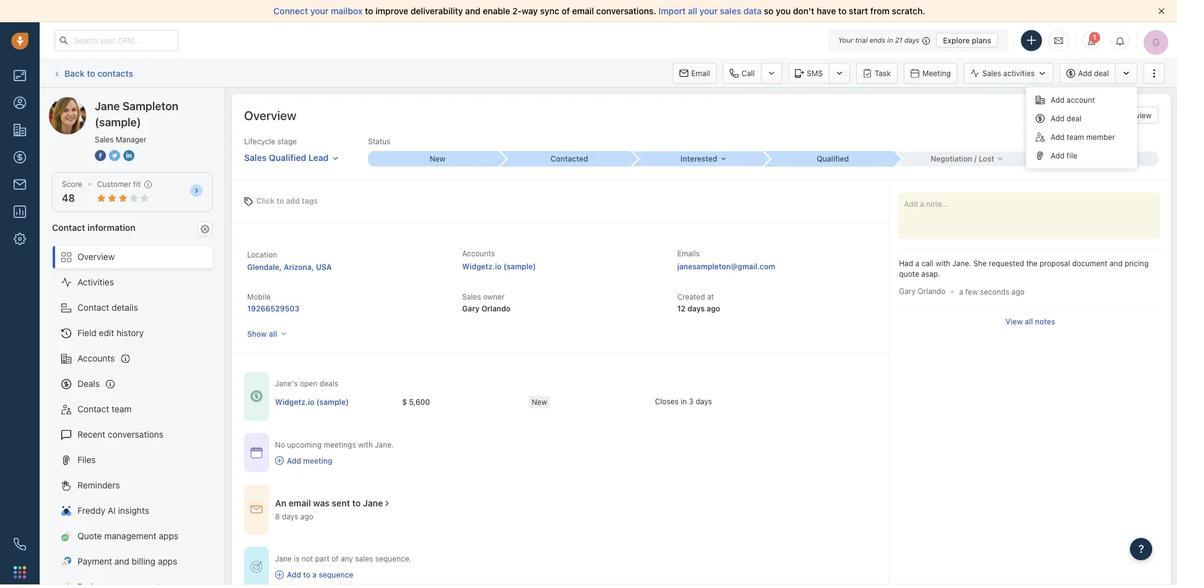 Task type: vqa. For each thing, say whether or not it's contained in the screenshot.
"scope—how"
no



Task type: describe. For each thing, give the bounding box(es) containing it.
days right the 3
[[696, 397, 712, 406]]

3
[[689, 397, 694, 406]]

all for show all
[[269, 330, 277, 338]]

1 vertical spatial add deal
[[1051, 114, 1082, 123]]

fit
[[133, 180, 141, 189]]

2 vertical spatial a
[[312, 571, 317, 580]]

1 your from the left
[[310, 6, 329, 16]]

meeting button
[[904, 63, 958, 84]]

deliverability
[[411, 6, 463, 16]]

freshworks switcher image
[[14, 566, 26, 579]]

1 vertical spatial deal
[[1067, 114, 1082, 123]]

notes
[[1035, 317, 1055, 326]]

$ 5,600
[[402, 398, 430, 407]]

(sample) inside jane sampleton (sample)
[[95, 115, 141, 129]]

contact team
[[77, 404, 132, 415]]

view all notes link
[[1006, 316, 1055, 327]]

phone element
[[7, 532, 32, 557]]

edit
[[99, 328, 114, 338]]

container_wx8msf4aqz5i3rn1 image inside the add to a sequence link
[[275, 571, 284, 580]]

janesampleton@gmail.com
[[677, 262, 775, 271]]

container_wx8msf4aqz5i3rn1 image for no upcoming meetings with jane.
[[250, 447, 263, 459]]

pricing
[[1125, 259, 1149, 268]]

file
[[1067, 151, 1077, 160]]

/ for won
[[1086, 155, 1088, 163]]

days inside created at 12 days ago
[[688, 304, 705, 313]]

close image
[[1159, 8, 1165, 14]]

facebook circled image
[[95, 149, 106, 162]]

your
[[838, 36, 853, 44]]

days right 8
[[282, 513, 298, 521]]

sales qualified lead
[[244, 153, 329, 163]]

way
[[522, 6, 538, 16]]

sampleton inside jane sampleton (sample)
[[122, 99, 178, 112]]

negotiation / lost
[[931, 155, 994, 163]]

payment and billing apps
[[77, 557, 177, 567]]

owner
[[483, 293, 505, 301]]

score 48
[[62, 180, 82, 204]]

files
[[77, 455, 96, 465]]

all for view all notes
[[1025, 317, 1033, 326]]

ends
[[870, 36, 885, 44]]

created at 12 days ago
[[677, 293, 720, 313]]

score
[[62, 180, 82, 189]]

widgetz.io (sample) link inside row
[[275, 397, 349, 408]]

open
[[300, 380, 317, 388]]

lifecycle
[[244, 137, 275, 146]]

jane left is
[[275, 555, 292, 563]]

add
[[286, 197, 300, 205]]

customize overview button
[[1063, 107, 1159, 124]]

21
[[895, 36, 903, 44]]

connect your mailbox link
[[273, 6, 365, 16]]

contact for contact information
[[52, 222, 85, 233]]

add deal inside button
[[1078, 69, 1109, 78]]

emails janesampleton@gmail.com
[[677, 249, 775, 271]]

Search your CRM... text field
[[55, 30, 178, 51]]

task
[[875, 69, 891, 78]]

deal inside button
[[1094, 69, 1109, 78]]

contacted
[[551, 155, 588, 163]]

mobile 19266529503
[[247, 293, 299, 313]]

add left account
[[1051, 96, 1065, 104]]

sales owner gary orlando
[[462, 293, 511, 313]]

new link
[[368, 151, 500, 167]]

glendale,
[[247, 263, 282, 271]]

an email was sent to jane
[[275, 499, 383, 509]]

1 horizontal spatial overview
[[244, 108, 296, 122]]

phone image
[[14, 538, 26, 551]]

jane's
[[275, 380, 298, 388]]

jane sampleton (sample) up manager
[[95, 99, 178, 129]]

closes
[[655, 397, 679, 406]]

negotiation / lost button
[[895, 152, 1027, 166]]

member
[[1086, 133, 1115, 142]]

gary inside sales owner gary orlando
[[462, 304, 480, 313]]

add meeting
[[287, 457, 332, 465]]

contact for contact details
[[77, 303, 109, 313]]

days right 21 at top right
[[905, 36, 920, 44]]

view
[[1006, 317, 1023, 326]]

account
[[1067, 96, 1095, 104]]

sms
[[807, 69, 823, 78]]

contact details
[[77, 303, 138, 313]]

quote
[[77, 531, 102, 542]]

management
[[104, 531, 156, 542]]

jane. for meetings
[[375, 440, 394, 449]]

jane down back at the top
[[74, 97, 93, 107]]

manager
[[116, 135, 146, 144]]

(sample) inside accounts widgetz.io (sample)
[[504, 262, 536, 271]]

had a call with jane. she requested the proposal document and pricing quote asap.
[[899, 259, 1149, 279]]

add up add file on the right
[[1051, 133, 1065, 142]]

with for call
[[936, 259, 950, 268]]

explore plans
[[943, 36, 991, 45]]

explore
[[943, 36, 970, 45]]

to right back at the top
[[87, 68, 95, 78]]

to right sent
[[352, 499, 361, 509]]

add meeting link
[[275, 456, 394, 466]]

sampleton down the "contacts"
[[95, 97, 138, 107]]

freddy ai insights
[[77, 506, 149, 516]]

meeting
[[922, 69, 951, 78]]

19266529503
[[247, 304, 299, 313]]

won / churned
[[1068, 155, 1121, 163]]

email button
[[673, 63, 717, 84]]

enable
[[483, 6, 510, 16]]

connect
[[273, 6, 308, 16]]

jane right sent
[[363, 499, 383, 509]]

sales for sales activities
[[982, 69, 1001, 78]]

insights
[[118, 506, 149, 516]]

lifecycle stage
[[244, 137, 297, 146]]

customer fit
[[97, 180, 141, 189]]

details
[[112, 303, 138, 313]]

sales for sales manager
[[95, 135, 114, 144]]

arizona,
[[284, 263, 314, 271]]

deals
[[320, 380, 338, 388]]

0 vertical spatial orlando
[[918, 287, 946, 296]]

meeting
[[303, 457, 332, 465]]

1 vertical spatial overview
[[77, 252, 115, 262]]

accounts for accounts
[[77, 354, 115, 364]]

team for contact
[[112, 404, 132, 415]]

1 vertical spatial apps
[[158, 557, 177, 567]]

churned
[[1090, 155, 1121, 163]]

call button
[[723, 63, 761, 84]]

container_wx8msf4aqz5i3rn1 image inside add meeting link
[[275, 457, 284, 465]]

row containing closes in 3 days
[[275, 390, 781, 415]]

to left add
[[277, 197, 284, 205]]

linkedin circled image
[[123, 149, 134, 162]]

few
[[965, 287, 978, 296]]

0 vertical spatial apps
[[159, 531, 178, 542]]

plans
[[972, 36, 991, 45]]

ago inside created at 12 days ago
[[707, 304, 720, 313]]

add left file
[[1051, 151, 1065, 160]]

container_wx8msf4aqz5i3rn1 image for jane is not part of any sales sequence.
[[250, 561, 263, 573]]

call
[[922, 259, 934, 268]]

so
[[764, 6, 774, 16]]

email
[[691, 69, 710, 78]]

jane sampleton (sample) down the "contacts"
[[74, 97, 175, 107]]

billing
[[132, 557, 155, 567]]

customize
[[1082, 111, 1119, 120]]

0 vertical spatial sales
[[720, 6, 741, 16]]

seconds
[[980, 287, 1010, 296]]

team for add
[[1067, 133, 1084, 142]]

add team member
[[1051, 133, 1115, 142]]



Task type: locate. For each thing, give the bounding box(es) containing it.
0 vertical spatial team
[[1067, 133, 1084, 142]]

(sample) up manager
[[140, 97, 175, 107]]

widgetz.io inside accounts widgetz.io (sample)
[[462, 262, 502, 271]]

all
[[688, 6, 697, 16], [1025, 317, 1033, 326], [269, 330, 277, 338]]

with inside had a call with jane. she requested the proposal document and pricing quote asap.
[[936, 259, 950, 268]]

negotiation / lost link
[[895, 152, 1027, 166]]

1 vertical spatial container_wx8msf4aqz5i3rn1 image
[[250, 561, 263, 573]]

sales
[[982, 69, 1001, 78], [95, 135, 114, 144], [244, 153, 267, 163], [462, 293, 481, 301]]

1 horizontal spatial /
[[1086, 155, 1088, 163]]

import all your sales data link
[[659, 6, 764, 16]]

accounts widgetz.io (sample)
[[462, 249, 536, 271]]

add deal up account
[[1078, 69, 1109, 78]]

your left mailbox
[[310, 6, 329, 16]]

add deal button
[[1060, 63, 1115, 84]]

0 horizontal spatial gary
[[462, 304, 480, 313]]

a down not at the bottom of page
[[312, 571, 317, 580]]

1 vertical spatial sales
[[355, 555, 373, 563]]

1 horizontal spatial orlando
[[918, 287, 946, 296]]

customize overview
[[1082, 111, 1152, 120]]

sent
[[332, 499, 350, 509]]

jane. inside had a call with jane. she requested the proposal document and pricing quote asap.
[[952, 259, 971, 268]]

$
[[402, 398, 407, 407]]

to down not at the bottom of page
[[303, 571, 310, 580]]

usa
[[316, 263, 332, 271]]

deal down the add account
[[1067, 114, 1082, 123]]

1 vertical spatial in
[[681, 397, 687, 406]]

your trial ends in 21 days
[[838, 36, 920, 44]]

accounts for accounts widgetz.io (sample)
[[462, 249, 495, 258]]

ago right seconds
[[1012, 287, 1025, 296]]

freddy
[[77, 506, 105, 516]]

twitter circled image
[[109, 149, 120, 162]]

tags
[[302, 197, 318, 205]]

1 vertical spatial and
[[1110, 259, 1123, 268]]

(sample) up 'sales manager'
[[95, 115, 141, 129]]

0 vertical spatial a
[[915, 259, 920, 268]]

1 horizontal spatial deal
[[1094, 69, 1109, 78]]

1 horizontal spatial email
[[572, 6, 594, 16]]

1 horizontal spatial a
[[915, 259, 920, 268]]

contact for contact team
[[77, 404, 109, 415]]

improve
[[375, 6, 408, 16]]

sales down lifecycle
[[244, 153, 267, 163]]

0 vertical spatial accounts
[[462, 249, 495, 258]]

meetings
[[324, 440, 356, 449]]

container_wx8msf4aqz5i3rn1 image left is
[[250, 561, 263, 573]]

sales inside sales owner gary orlando
[[462, 293, 481, 301]]

1 vertical spatial a
[[959, 287, 963, 296]]

team up recent conversations at the bottom of the page
[[112, 404, 132, 415]]

contact up "recent"
[[77, 404, 109, 415]]

accounts inside accounts widgetz.io (sample)
[[462, 249, 495, 258]]

1
[[1093, 33, 1097, 41]]

sequence.
[[375, 555, 411, 563]]

days down created
[[688, 304, 705, 313]]

sales up facebook circled image
[[95, 135, 114, 144]]

0 horizontal spatial in
[[681, 397, 687, 406]]

0 horizontal spatial team
[[112, 404, 132, 415]]

email
[[572, 6, 594, 16], [289, 499, 311, 509]]

import
[[659, 6, 686, 16]]

deals
[[77, 379, 100, 389]]

0 vertical spatial new
[[430, 155, 446, 163]]

2 / from the left
[[1086, 155, 1088, 163]]

reminders
[[77, 481, 120, 491]]

contact down 48
[[52, 222, 85, 233]]

2 vertical spatial contact
[[77, 404, 109, 415]]

contact down activities
[[77, 303, 109, 313]]

lost
[[979, 155, 994, 163]]

all right show
[[269, 330, 277, 338]]

of right sync
[[562, 6, 570, 16]]

a few seconds ago
[[959, 287, 1025, 296]]

1 horizontal spatial all
[[688, 6, 697, 16]]

won / churned button
[[1027, 152, 1159, 166]]

add
[[1078, 69, 1092, 78], [1051, 96, 1065, 104], [1051, 114, 1065, 123], [1051, 133, 1065, 142], [1051, 151, 1065, 160], [287, 457, 301, 465], [287, 571, 301, 580]]

widgetz.io inside row
[[275, 398, 314, 407]]

call link
[[723, 63, 761, 84]]

your right the import
[[700, 6, 718, 16]]

ai
[[108, 506, 116, 516]]

status
[[368, 137, 390, 146]]

0 horizontal spatial your
[[310, 6, 329, 16]]

back
[[64, 68, 85, 78]]

gary down accounts widgetz.io (sample)
[[462, 304, 480, 313]]

sales left "data"
[[720, 6, 741, 16]]

recent
[[77, 430, 105, 440]]

0 horizontal spatial /
[[974, 155, 977, 163]]

overview up activities
[[77, 252, 115, 262]]

don't
[[793, 6, 814, 16]]

deal up account
[[1094, 69, 1109, 78]]

interested link
[[632, 152, 763, 166]]

1 horizontal spatial your
[[700, 6, 718, 16]]

1 vertical spatial with
[[358, 440, 373, 449]]

new
[[430, 155, 446, 163], [532, 398, 547, 407]]

field edit history
[[77, 328, 144, 338]]

jane inside jane sampleton (sample)
[[95, 99, 120, 112]]

2 horizontal spatial a
[[959, 287, 963, 296]]

closes in 3 days
[[655, 397, 712, 406]]

1 / from the left
[[974, 155, 977, 163]]

0 vertical spatial in
[[887, 36, 893, 44]]

a
[[915, 259, 920, 268], [959, 287, 963, 296], [312, 571, 317, 580]]

orlando down owner
[[482, 304, 511, 313]]

widgetz.io (sample)
[[275, 398, 349, 407]]

2 horizontal spatial all
[[1025, 317, 1033, 326]]

send email image
[[1055, 36, 1063, 46]]

0 horizontal spatial accounts
[[77, 354, 115, 364]]

2 horizontal spatial ago
[[1012, 287, 1025, 296]]

(sample) inside row
[[316, 398, 349, 407]]

/ inside "link"
[[974, 155, 977, 163]]

in left 21 at top right
[[887, 36, 893, 44]]

sales for sales qualified lead
[[244, 153, 267, 163]]

1 vertical spatial ago
[[707, 304, 720, 313]]

0 vertical spatial contact
[[52, 222, 85, 233]]

conversations.
[[596, 6, 656, 16]]

container_wx8msf4aqz5i3rn1 image right sent
[[383, 499, 392, 508]]

0 horizontal spatial all
[[269, 330, 277, 338]]

row
[[275, 390, 781, 415]]

and left enable
[[465, 6, 481, 16]]

all right the import
[[688, 6, 697, 16]]

0 horizontal spatial a
[[312, 571, 317, 580]]

0 horizontal spatial deal
[[1067, 114, 1082, 123]]

sms button
[[788, 63, 829, 84]]

at
[[707, 293, 714, 301]]

all right view
[[1025, 317, 1033, 326]]

0 vertical spatial deal
[[1094, 69, 1109, 78]]

and left pricing at the top right of the page
[[1110, 259, 1123, 268]]

1 horizontal spatial widgetz.io
[[462, 262, 502, 271]]

apps right the billing
[[158, 557, 177, 567]]

0 vertical spatial email
[[572, 6, 594, 16]]

48 button
[[62, 192, 75, 204]]

add inside button
[[1078, 69, 1092, 78]]

ago down was
[[300, 513, 313, 521]]

1 link
[[1082, 31, 1101, 50]]

1 horizontal spatial sales
[[720, 6, 741, 16]]

container_wx8msf4aqz5i3rn1 image left add to a sequence
[[275, 571, 284, 580]]

you
[[776, 6, 791, 16]]

email right sync
[[572, 6, 594, 16]]

1 horizontal spatial in
[[887, 36, 893, 44]]

1 horizontal spatial ago
[[707, 304, 720, 313]]

0 horizontal spatial of
[[332, 555, 339, 563]]

negotiation
[[931, 155, 972, 163]]

connect your mailbox to improve deliverability and enable 2-way sync of email conversations. import all your sales data so you don't have to start from scratch.
[[273, 6, 925, 16]]

container_wx8msf4aqz5i3rn1 image left 8
[[250, 504, 263, 516]]

widgetz.io up owner
[[462, 262, 502, 271]]

of left any
[[332, 555, 339, 563]]

(sample) down deals
[[316, 398, 349, 407]]

a inside had a call with jane. she requested the proposal document and pricing quote asap.
[[915, 259, 920, 268]]

add down is
[[287, 571, 301, 580]]

gary orlando
[[899, 287, 946, 296]]

2 vertical spatial all
[[269, 330, 277, 338]]

with for meetings
[[358, 440, 373, 449]]

1 vertical spatial widgetz.io
[[275, 398, 314, 407]]

widgetz.io (sample) link up owner
[[462, 262, 536, 271]]

2 vertical spatial and
[[115, 557, 129, 567]]

2 your from the left
[[700, 6, 718, 16]]

0 horizontal spatial with
[[358, 440, 373, 449]]

0 horizontal spatial jane.
[[375, 440, 394, 449]]

add deal down the add account
[[1051, 114, 1082, 123]]

add down the add account
[[1051, 114, 1065, 123]]

contact
[[52, 222, 85, 233], [77, 303, 109, 313], [77, 404, 109, 415]]

0 vertical spatial gary
[[899, 287, 916, 296]]

location
[[247, 250, 277, 259]]

quote
[[899, 270, 919, 279]]

part
[[315, 555, 329, 563]]

start
[[849, 6, 868, 16]]

sales right any
[[355, 555, 373, 563]]

overview up lifecycle stage
[[244, 108, 296, 122]]

0 vertical spatial all
[[688, 6, 697, 16]]

2 vertical spatial ago
[[300, 513, 313, 521]]

1 container_wx8msf4aqz5i3rn1 image from the top
[[250, 447, 263, 459]]

a left "few"
[[959, 287, 963, 296]]

add up account
[[1078, 69, 1092, 78]]

0 vertical spatial add deal
[[1078, 69, 1109, 78]]

1 vertical spatial orlando
[[482, 304, 511, 313]]

is
[[294, 555, 300, 563]]

sales left activities
[[982, 69, 1001, 78]]

1 vertical spatial jane.
[[375, 440, 394, 449]]

with right meetings on the left of the page
[[358, 440, 373, 449]]

team
[[1067, 133, 1084, 142], [112, 404, 132, 415]]

email up 8 days ago
[[289, 499, 311, 509]]

widgetz.io down the jane's
[[275, 398, 314, 407]]

orlando inside sales owner gary orlando
[[482, 304, 511, 313]]

add down upcoming
[[287, 457, 301, 465]]

/ right won
[[1086, 155, 1088, 163]]

1 vertical spatial all
[[1025, 317, 1033, 326]]

jane. left she
[[952, 259, 971, 268]]

0 vertical spatial of
[[562, 6, 570, 16]]

a left call
[[915, 259, 920, 268]]

1 vertical spatial widgetz.io (sample) link
[[275, 397, 349, 408]]

show
[[247, 330, 267, 338]]

0 vertical spatial with
[[936, 259, 950, 268]]

1 vertical spatial email
[[289, 499, 311, 509]]

0 horizontal spatial widgetz.io
[[275, 398, 314, 407]]

jane
[[74, 97, 93, 107], [95, 99, 120, 112], [363, 499, 383, 509], [275, 555, 292, 563]]

jane. for call
[[952, 259, 971, 268]]

no upcoming meetings with jane.
[[275, 440, 394, 449]]

jane. right meetings on the left of the page
[[375, 440, 394, 449]]

ago down at
[[707, 304, 720, 313]]

1 vertical spatial accounts
[[77, 354, 115, 364]]

container_wx8msf4aqz5i3rn1 image left widgetz.io (sample) in the bottom left of the page
[[250, 390, 263, 403]]

days
[[905, 36, 920, 44], [688, 304, 705, 313], [696, 397, 712, 406], [282, 513, 298, 521]]

0 vertical spatial container_wx8msf4aqz5i3rn1 image
[[250, 447, 263, 459]]

0 vertical spatial widgetz.io (sample) link
[[462, 262, 536, 271]]

upcoming
[[287, 440, 322, 449]]

2 container_wx8msf4aqz5i3rn1 image from the top
[[250, 561, 263, 573]]

1 horizontal spatial gary
[[899, 287, 916, 296]]

/ left lost
[[974, 155, 977, 163]]

container_wx8msf4aqz5i3rn1 image left 'no'
[[250, 447, 263, 459]]

1 horizontal spatial of
[[562, 6, 570, 16]]

/ for negotiation
[[974, 155, 977, 163]]

1 vertical spatial team
[[112, 404, 132, 415]]

add to a sequence
[[287, 571, 353, 580]]

1 vertical spatial new
[[532, 398, 547, 407]]

not
[[302, 555, 313, 563]]

field
[[77, 328, 97, 338]]

jane's open deals
[[275, 380, 338, 388]]

accounts up deals at the bottom of the page
[[77, 354, 115, 364]]

sales left owner
[[462, 293, 481, 301]]

back to contacts link
[[52, 64, 134, 83]]

and inside had a call with jane. she requested the proposal document and pricing quote asap.
[[1110, 259, 1123, 268]]

(sample) up owner
[[504, 262, 536, 271]]

0 horizontal spatial overview
[[77, 252, 115, 262]]

data
[[743, 6, 762, 16]]

the
[[1026, 259, 1038, 268]]

sales manager
[[95, 135, 146, 144]]

orlando down asap.
[[918, 287, 946, 296]]

0 horizontal spatial and
[[115, 557, 129, 567]]

accounts up owner
[[462, 249, 495, 258]]

in left the 3
[[681, 397, 687, 406]]

1 horizontal spatial and
[[465, 6, 481, 16]]

container_wx8msf4aqz5i3rn1 image down 'no'
[[275, 457, 284, 465]]

0 horizontal spatial qualified
[[269, 153, 306, 163]]

0 horizontal spatial widgetz.io (sample) link
[[275, 397, 349, 408]]

proposal
[[1040, 259, 1070, 268]]

mng settings image
[[201, 225, 209, 233]]

contact information
[[52, 222, 136, 233]]

0 vertical spatial ago
[[1012, 287, 1025, 296]]

and left the billing
[[115, 557, 129, 567]]

0 horizontal spatial sales
[[355, 555, 373, 563]]

1 horizontal spatial accounts
[[462, 249, 495, 258]]

0 vertical spatial and
[[465, 6, 481, 16]]

1 horizontal spatial widgetz.io (sample) link
[[462, 262, 536, 271]]

was
[[313, 499, 330, 509]]

2 horizontal spatial and
[[1110, 259, 1123, 268]]

0 vertical spatial jane.
[[952, 259, 971, 268]]

0 horizontal spatial email
[[289, 499, 311, 509]]

to left start
[[838, 6, 847, 16]]

1 vertical spatial of
[[332, 555, 339, 563]]

glendale, arizona, usa link
[[247, 263, 332, 271]]

0 vertical spatial widgetz.io
[[462, 262, 502, 271]]

add file
[[1051, 151, 1077, 160]]

1 horizontal spatial with
[[936, 259, 950, 268]]

8 days ago
[[275, 513, 313, 521]]

scratch.
[[892, 6, 925, 16]]

emails
[[677, 249, 700, 258]]

to right mailbox
[[365, 6, 373, 16]]

apps right management
[[159, 531, 178, 542]]

0 horizontal spatial new
[[430, 155, 446, 163]]

1 horizontal spatial new
[[532, 398, 547, 407]]

created
[[677, 293, 705, 301]]

19266529503 link
[[247, 304, 299, 313]]

1 vertical spatial contact
[[77, 303, 109, 313]]

0 horizontal spatial orlando
[[482, 304, 511, 313]]

had
[[899, 259, 913, 268]]

0 vertical spatial overview
[[244, 108, 296, 122]]

team up file
[[1067, 133, 1084, 142]]

1 horizontal spatial jane.
[[952, 259, 971, 268]]

widgetz.io (sample) link down open
[[275, 397, 349, 408]]

1 horizontal spatial qualified
[[817, 155, 849, 163]]

gary down quote
[[899, 287, 916, 296]]

1 horizontal spatial team
[[1067, 133, 1084, 142]]

sampleton up manager
[[122, 99, 178, 112]]

in
[[887, 36, 893, 44], [681, 397, 687, 406]]

document
[[1072, 259, 1108, 268]]

with right call
[[936, 259, 950, 268]]

container_wx8msf4aqz5i3rn1 image
[[250, 390, 263, 403], [275, 457, 284, 465], [383, 499, 392, 508], [250, 504, 263, 516], [275, 571, 284, 580]]

container_wx8msf4aqz5i3rn1 image
[[250, 447, 263, 459], [250, 561, 263, 573]]

1 vertical spatial gary
[[462, 304, 480, 313]]

interested
[[681, 155, 717, 163]]

jane down the "contacts"
[[95, 99, 120, 112]]

0 horizontal spatial ago
[[300, 513, 313, 521]]



